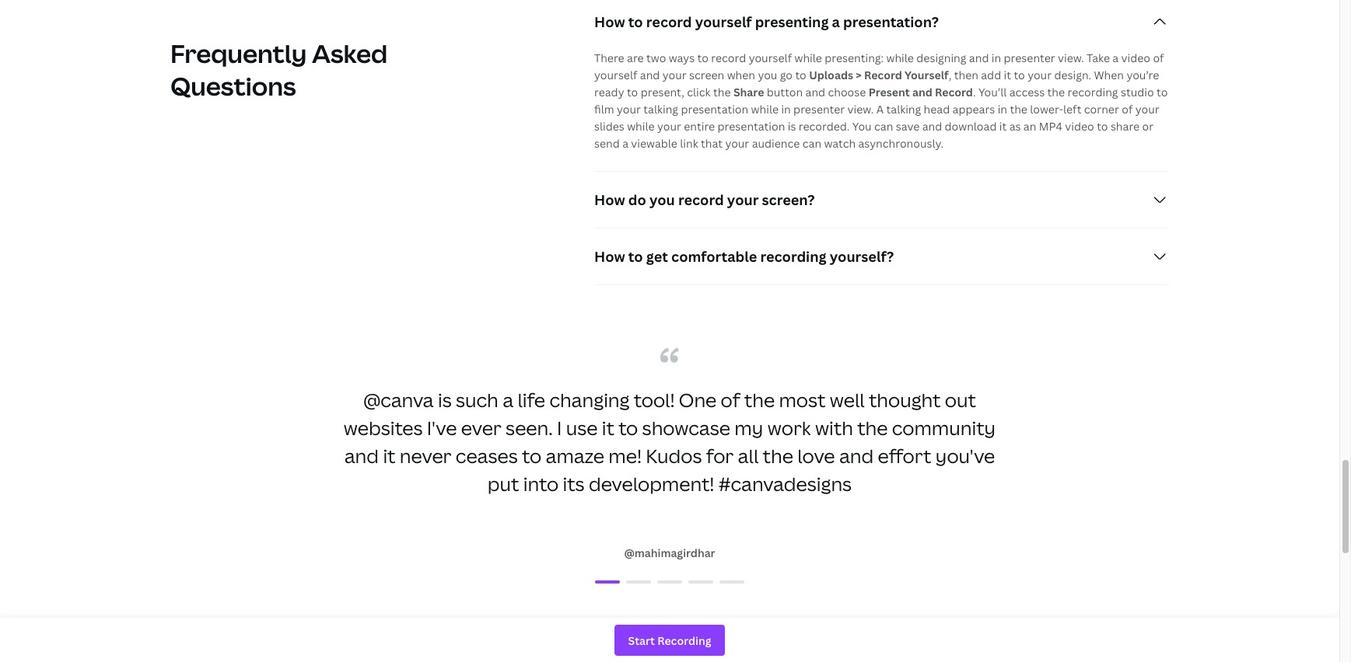 Task type: locate. For each thing, give the bounding box(es) containing it.
how inside "dropdown button"
[[594, 247, 625, 266]]

1 horizontal spatial recording
[[1068, 85, 1118, 100]]

to inside dropdown button
[[628, 12, 643, 31]]

of
[[1153, 51, 1164, 65], [1122, 102, 1133, 117], [721, 387, 740, 413]]

1 vertical spatial is
[[438, 387, 452, 413]]

in for and
[[992, 51, 1001, 65]]

yourself down there
[[594, 68, 637, 82]]

the up #canvadesigns
[[763, 443, 793, 469]]

0 vertical spatial record
[[864, 68, 902, 82]]

0 horizontal spatial view.
[[848, 102, 874, 117]]

recording inside "dropdown button"
[[760, 247, 827, 266]]

0 horizontal spatial of
[[721, 387, 740, 413]]

view. up you
[[848, 102, 874, 117]]

is up audience on the right of the page
[[788, 119, 796, 134]]

2 how from the top
[[594, 191, 625, 209]]

0 vertical spatial you
[[758, 68, 778, 82]]

presenter up access
[[1004, 51, 1055, 65]]

your left screen?
[[727, 191, 759, 209]]

a
[[832, 12, 840, 31], [1113, 51, 1119, 65], [622, 136, 629, 151], [503, 387, 514, 413]]

in inside there are two ways to record yourself while presenting: while designing and in presenter view. take a video of yourself and your screen when you go to
[[992, 51, 1001, 65]]

1 horizontal spatial presenter
[[1004, 51, 1055, 65]]

how up there
[[594, 12, 625, 31]]

frequently asked questions
[[170, 37, 388, 103]]

0 vertical spatial record
[[646, 12, 692, 31]]

video inside there are two ways to record yourself while presenting: while designing and in presenter view. take a video of yourself and your screen when you go to
[[1122, 51, 1151, 65]]

in
[[992, 51, 1001, 65], [781, 102, 791, 117], [998, 102, 1008, 117]]

yourself up go
[[749, 51, 792, 65]]

the up my at the right bottom
[[744, 387, 775, 413]]

it inside the . you'll access the recording studio to film your talking presentation while in presenter view. a talking head appears in the lower-left corner of your slides while your entire presentation is recorded. you can save and download it as an mp4 video to share or send a viewable link that your audience can watch asynchronously.
[[1000, 119, 1007, 134]]

can down recorded.
[[803, 136, 822, 151]]

in up add
[[992, 51, 1001, 65]]

recording
[[1068, 85, 1118, 100], [760, 247, 827, 266]]

2 vertical spatial yourself
[[594, 68, 637, 82]]

love
[[798, 443, 835, 469]]

talking
[[644, 102, 678, 117], [887, 102, 921, 117]]

and down the uploads
[[806, 85, 825, 100]]

0 vertical spatial yourself
[[695, 12, 752, 31]]

your inside how do you record your screen? dropdown button
[[727, 191, 759, 209]]

in for while
[[781, 102, 791, 117]]

quotation mark image
[[661, 348, 679, 363]]

or
[[1142, 119, 1154, 134]]

ever
[[461, 415, 502, 441]]

view. up design.
[[1058, 51, 1084, 65]]

0 vertical spatial how
[[594, 12, 625, 31]]

designing
[[917, 51, 967, 65]]

the down screen
[[713, 85, 731, 100]]

asynchronously.
[[859, 136, 944, 151]]

its
[[563, 471, 585, 497]]

record
[[646, 12, 692, 31], [711, 51, 746, 65], [678, 191, 724, 209]]

1 vertical spatial how
[[594, 191, 625, 209]]

a inside dropdown button
[[832, 12, 840, 31]]

1 horizontal spatial video
[[1122, 51, 1151, 65]]

1 horizontal spatial talking
[[887, 102, 921, 117]]

presentation up the entire
[[681, 102, 749, 117]]

recording inside the . you'll access the recording studio to film your talking presentation while in presenter view. a talking head appears in the lower-left corner of your slides while your entire presentation is recorded. you can save and download it as an mp4 video to share or send a viewable link that your audience can watch asynchronously.
[[1068, 85, 1118, 100]]

view.
[[1058, 51, 1084, 65], [848, 102, 874, 117]]

2 vertical spatial how
[[594, 247, 625, 266]]

view. inside there are two ways to record yourself while presenting: while designing and in presenter view. take a video of yourself and your screen when you go to
[[1058, 51, 1084, 65]]

recording for the
[[1068, 85, 1118, 100]]

to right go
[[795, 68, 807, 82]]

you inside there are two ways to record yourself while presenting: while designing and in presenter view. take a video of yourself and your screen when you go to
[[758, 68, 778, 82]]

to down corner
[[1097, 119, 1108, 134]]

you inside dropdown button
[[650, 191, 675, 209]]

0 vertical spatial view.
[[1058, 51, 1084, 65]]

a up presenting:
[[832, 12, 840, 31]]

recording down screen?
[[760, 247, 827, 266]]

lower-
[[1030, 102, 1063, 117]]

0 vertical spatial is
[[788, 119, 796, 134]]

is up i've
[[438, 387, 452, 413]]

while
[[795, 51, 822, 65], [887, 51, 914, 65], [751, 102, 779, 117], [627, 119, 655, 134]]

@canva
[[363, 387, 434, 413]]

1 vertical spatial record
[[935, 85, 973, 100]]

view. for take
[[1058, 51, 1084, 65]]

how to record yourself presenting a presentation?
[[594, 12, 939, 31]]

2 horizontal spatial of
[[1153, 51, 1164, 65]]

asked
[[312, 37, 388, 70]]

an
[[1024, 119, 1037, 134]]

a right take
[[1113, 51, 1119, 65]]

of inside the . you'll access the recording studio to film your talking presentation while in presenter view. a talking head appears in the lower-left corner of your slides while your entire presentation is recorded. you can save and download it as an mp4 video to share or send a viewable link that your audience can watch asynchronously.
[[1122, 102, 1133, 117]]

view. inside the . you'll access the recording studio to film your talking presentation while in presenter view. a talking head appears in the lower-left corner of your slides while your entire presentation is recorded. you can save and download it as an mp4 video to share or send a viewable link that your audience can watch asynchronously.
[[848, 102, 874, 117]]

1 vertical spatial can
[[803, 136, 822, 151]]

to right ready
[[627, 85, 638, 100]]

how for how to record yourself presenting a presentation?
[[594, 12, 625, 31]]

click
[[687, 85, 711, 100]]

that
[[701, 136, 723, 151]]

in down button on the right top of the page
[[781, 102, 791, 117]]

1 horizontal spatial is
[[788, 119, 796, 134]]

the
[[713, 85, 731, 100], [1048, 85, 1065, 100], [1010, 102, 1028, 117], [744, 387, 775, 413], [857, 415, 888, 441], [763, 443, 793, 469]]

of inside there are two ways to record yourself while presenting: while designing and in presenter view. take a video of yourself and your screen when you go to
[[1153, 51, 1164, 65]]

and inside the . you'll access the recording studio to film your talking presentation while in presenter view. a talking head appears in the lower-left corner of your slides while your entire presentation is recorded. you can save and download it as an mp4 video to share or send a viewable link that your audience can watch asynchronously.
[[922, 119, 942, 134]]

yourself up screen
[[695, 12, 752, 31]]

your
[[663, 68, 687, 82], [1028, 68, 1052, 82], [617, 102, 641, 117], [1136, 102, 1160, 117], [657, 119, 681, 134], [725, 136, 749, 151], [727, 191, 759, 209]]

1 vertical spatial view.
[[848, 102, 874, 117]]

how for how do you record your screen?
[[594, 191, 625, 209]]

to
[[628, 12, 643, 31], [697, 51, 709, 65], [795, 68, 807, 82], [1014, 68, 1025, 82], [627, 85, 638, 100], [1157, 85, 1168, 100], [1097, 119, 1108, 134], [628, 247, 643, 266], [619, 415, 638, 441], [522, 443, 542, 469]]

and down the two
[[640, 68, 660, 82]]

recorded.
[[799, 119, 850, 134]]

record up when
[[711, 51, 746, 65]]

into
[[523, 471, 559, 497]]

a left life
[[503, 387, 514, 413]]

how left do
[[594, 191, 625, 209]]

most
[[779, 387, 826, 413]]

#canvadesigns
[[719, 471, 852, 497]]

1 vertical spatial of
[[1122, 102, 1133, 117]]

@mahimagirdhar image
[[595, 581, 620, 584]]

how to record yourself presenting a presentation? button
[[594, 0, 1169, 50]]

presenter up recorded.
[[794, 102, 845, 117]]

amaze
[[546, 443, 604, 469]]

1 how from the top
[[594, 12, 625, 31]]

2 talking from the left
[[887, 102, 921, 117]]

download
[[945, 119, 997, 134]]

mp4
[[1039, 119, 1063, 134]]

i
[[557, 415, 562, 441]]

showcase
[[642, 415, 730, 441]]

1 vertical spatial presenter
[[794, 102, 845, 117]]

can down a
[[874, 119, 893, 134]]

video up you're
[[1122, 51, 1151, 65]]

presentation
[[681, 102, 749, 117], [718, 119, 785, 134]]

a right send
[[622, 136, 629, 151]]

presentation up audience on the right of the page
[[718, 119, 785, 134]]

it right add
[[1004, 68, 1011, 82]]

get
[[646, 247, 668, 266]]

1 horizontal spatial view.
[[1058, 51, 1084, 65]]

1 horizontal spatial can
[[874, 119, 893, 134]]

a inside the . you'll access the recording studio to film your talking presentation while in presenter view. a talking head appears in the lower-left corner of your slides while your entire presentation is recorded. you can save and download it as an mp4 video to share or send a viewable link that your audience can watch asynchronously.
[[622, 136, 629, 151]]

.
[[973, 85, 976, 100]]

1 vertical spatial you
[[650, 191, 675, 209]]

video down left
[[1065, 119, 1094, 134]]

1 horizontal spatial of
[[1122, 102, 1133, 117]]

record down that
[[678, 191, 724, 209]]

yourself
[[905, 68, 949, 82]]

and down with
[[839, 443, 874, 469]]

presenter inside the . you'll access the recording studio to film your talking presentation while in presenter view. a talking head appears in the lower-left corner of your slides while your entire presentation is recorded. you can save and download it as an mp4 video to share or send a viewable link that your audience can watch asynchronously.
[[794, 102, 845, 117]]

while up uploads > record yourself
[[887, 51, 914, 65]]

when
[[727, 68, 755, 82]]

presenter inside there are two ways to record yourself while presenting: while designing and in presenter view. take a video of yourself and your screen when you go to
[[1004, 51, 1055, 65]]

video
[[1122, 51, 1151, 65], [1065, 119, 1094, 134]]

3 how from the top
[[594, 247, 625, 266]]

it left 'as'
[[1000, 119, 1007, 134]]

while up the uploads
[[795, 51, 822, 65]]

me!
[[609, 443, 642, 469]]

1 vertical spatial recording
[[760, 247, 827, 266]]

record up present
[[864, 68, 902, 82]]

how do you record your screen? button
[[594, 172, 1169, 228]]

of inside "@canva is such a life changing tool! one of the most well thought out websites i've ever seen. i use it to showcase my work with the community and it never ceases to amaze me! kudos for all the love and effort you've put into its development! #canvadesigns"
[[721, 387, 740, 413]]

corner
[[1084, 102, 1119, 117]]

you left go
[[758, 68, 778, 82]]

how for how to get comfortable recording yourself?
[[594, 247, 625, 266]]

1 vertical spatial video
[[1065, 119, 1094, 134]]

while down share
[[751, 102, 779, 117]]

0 vertical spatial video
[[1122, 51, 1151, 65]]

in down you'll
[[998, 102, 1008, 117]]

and
[[969, 51, 989, 65], [640, 68, 660, 82], [806, 85, 825, 100], [912, 85, 933, 100], [922, 119, 942, 134], [344, 443, 379, 469], [839, 443, 874, 469]]

development!
[[589, 471, 714, 497]]

presenter
[[1004, 51, 1055, 65], [794, 102, 845, 117]]

0 horizontal spatial record
[[864, 68, 902, 82]]

your up access
[[1028, 68, 1052, 82]]

record up ways
[[646, 12, 692, 31]]

you right do
[[650, 191, 675, 209]]

to up "are"
[[628, 12, 643, 31]]

how to get comfortable recording yourself? button
[[594, 229, 1169, 285]]

of right one at the right of the page
[[721, 387, 740, 413]]

your down ways
[[663, 68, 687, 82]]

2 vertical spatial of
[[721, 387, 740, 413]]

your right film
[[617, 102, 641, 117]]

you'll
[[979, 85, 1007, 100]]

to left get
[[628, 247, 643, 266]]

of up share
[[1122, 102, 1133, 117]]

0 vertical spatial presenter
[[1004, 51, 1055, 65]]

changing
[[550, 387, 630, 413]]

out
[[945, 387, 976, 413]]

0 horizontal spatial you
[[650, 191, 675, 209]]

0 horizontal spatial video
[[1065, 119, 1094, 134]]

you've
[[936, 443, 995, 469]]

it
[[1004, 68, 1011, 82], [1000, 119, 1007, 134], [602, 415, 614, 441], [383, 443, 396, 469]]

you're
[[1127, 68, 1159, 82]]

1 vertical spatial record
[[711, 51, 746, 65]]

1 horizontal spatial record
[[935, 85, 973, 100]]

all
[[738, 443, 759, 469]]

there are two ways to record yourself while presenting: while designing and in presenter view. take a video of yourself and your screen when you go to
[[594, 51, 1164, 82]]

0 vertical spatial of
[[1153, 51, 1164, 65]]

yourself
[[695, 12, 752, 31], [749, 51, 792, 65], [594, 68, 637, 82]]

one
[[679, 387, 717, 413]]

work
[[768, 415, 811, 441]]

0 horizontal spatial presenter
[[794, 102, 845, 117]]

thought
[[869, 387, 941, 413]]

record down ,
[[935, 85, 973, 100]]

0 horizontal spatial is
[[438, 387, 452, 413]]

talking up save
[[887, 102, 921, 117]]

recording up corner
[[1068, 85, 1118, 100]]

0 horizontal spatial recording
[[760, 247, 827, 266]]

my
[[735, 415, 764, 441]]

0 horizontal spatial can
[[803, 136, 822, 151]]

1 horizontal spatial you
[[758, 68, 778, 82]]

and down head
[[922, 119, 942, 134]]

0 vertical spatial recording
[[1068, 85, 1118, 100]]

comfortable
[[671, 247, 757, 266]]

talking down present,
[[644, 102, 678, 117]]

share
[[734, 85, 764, 100]]

with
[[815, 415, 853, 441]]

your inside , then add it to your design. when you're ready to present, click the
[[1028, 68, 1052, 82]]

the inside , then add it to your design. when you're ready to present, click the
[[713, 85, 731, 100]]

0 horizontal spatial talking
[[644, 102, 678, 117]]

save
[[896, 119, 920, 134]]

to up screen
[[697, 51, 709, 65]]

you
[[758, 68, 778, 82], [650, 191, 675, 209]]

the down well
[[857, 415, 888, 441]]

as
[[1010, 119, 1021, 134]]

of up you're
[[1153, 51, 1164, 65]]

when
[[1094, 68, 1124, 82]]

how left get
[[594, 247, 625, 266]]



Task type: vqa. For each thing, say whether or not it's contained in the screenshot.
@mahimagirdhar
yes



Task type: describe. For each thing, give the bounding box(es) containing it.
presenting
[[755, 12, 829, 31]]

1 vertical spatial presentation
[[718, 119, 785, 134]]

never
[[400, 443, 452, 469]]

tool!
[[634, 387, 675, 413]]

link
[[680, 136, 698, 151]]

. you'll access the recording studio to film your talking presentation while in presenter view. a talking head appears in the lower-left corner of your slides while your entire presentation is recorded. you can save and download it as an mp4 video to share or send a viewable link that your audience can watch asynchronously.
[[594, 85, 1168, 151]]

design.
[[1054, 68, 1092, 82]]

there
[[594, 51, 624, 65]]

add
[[981, 68, 1001, 82]]

it down websites
[[383, 443, 396, 469]]

presenter for and
[[1004, 51, 1055, 65]]

is inside "@canva is such a life changing tool! one of the most well thought out websites i've ever seen. i use it to showcase my work with the community and it never ceases to amaze me! kudos for all the love and effort you've put into its development! #canvadesigns"
[[438, 387, 452, 413]]

uploads > record yourself
[[809, 68, 949, 82]]

i've
[[427, 415, 457, 441]]

to inside "dropdown button"
[[628, 247, 643, 266]]

@curlyfrosista image
[[689, 581, 713, 584]]

seen.
[[506, 415, 553, 441]]

1 talking from the left
[[644, 102, 678, 117]]

@igchef_andrewb image
[[626, 581, 651, 584]]

record inside there are two ways to record yourself while presenting: while designing and in presenter view. take a video of yourself and your screen when you go to
[[711, 51, 746, 65]]

share button and choose present and record
[[734, 85, 973, 100]]

screen?
[[762, 191, 815, 209]]

websites
[[344, 415, 423, 441]]

a inside "@canva is such a life changing tool! one of the most well thought out websites i've ever seen. i use it to showcase my work with the community and it never ceases to amaze me! kudos for all the love and effort you've put into its development! #canvadesigns"
[[503, 387, 514, 413]]

it inside , then add it to your design. when you're ready to present, click the
[[1004, 68, 1011, 82]]

then
[[954, 68, 979, 82]]

go
[[780, 68, 793, 82]]

questions
[[170, 69, 296, 103]]

a inside there are two ways to record yourself while presenting: while designing and in presenter view. take a video of yourself and your screen when you go to
[[1113, 51, 1119, 65]]

left
[[1063, 102, 1082, 117]]

ceases
[[456, 443, 518, 469]]

how do you record your screen?
[[594, 191, 815, 209]]

and up add
[[969, 51, 989, 65]]

ways
[[669, 51, 695, 65]]

to down seen.
[[522, 443, 542, 469]]

well
[[830, 387, 865, 413]]

for
[[706, 443, 734, 469]]

presentation?
[[843, 12, 939, 31]]

1 vertical spatial yourself
[[749, 51, 792, 65]]

film
[[594, 102, 614, 117]]

to up access
[[1014, 68, 1025, 82]]

yourself inside dropdown button
[[695, 12, 752, 31]]

ready
[[594, 85, 624, 100]]

send
[[594, 136, 620, 151]]

put
[[488, 471, 519, 497]]

slides
[[594, 119, 625, 134]]

appears
[[953, 102, 995, 117]]

0 vertical spatial can
[[874, 119, 893, 134]]

access
[[1010, 85, 1045, 100]]

viewable
[[631, 136, 678, 151]]

such
[[456, 387, 499, 413]]

@spotondomain image
[[657, 581, 682, 584]]

yourself?
[[830, 247, 894, 266]]

uploads
[[809, 68, 853, 82]]

your up "viewable"
[[657, 119, 681, 134]]

choose
[[828, 85, 866, 100]]

2 vertical spatial record
[[678, 191, 724, 209]]

select a quotation tab list
[[343, 573, 997, 592]]

button
[[767, 85, 803, 100]]

and down yourself
[[912, 85, 933, 100]]

studio
[[1121, 85, 1154, 100]]

kudos
[[646, 443, 702, 469]]

take
[[1087, 51, 1110, 65]]

life
[[518, 387, 545, 413]]

while up "viewable"
[[627, 119, 655, 134]]

frequently
[[170, 37, 307, 70]]

presenting:
[[825, 51, 884, 65]]

are
[[627, 51, 644, 65]]

it right use
[[602, 415, 614, 441]]

the up lower-
[[1048, 85, 1065, 100]]

>
[[856, 68, 862, 82]]

the up 'as'
[[1010, 102, 1028, 117]]

and down websites
[[344, 443, 379, 469]]

to up 'me!'
[[619, 415, 638, 441]]

@canva is such a life changing tool! one of the most well thought out websites i've ever seen. i use it to showcase my work with the community and it never ceases to amaze me! kudos for all the love and effort you've put into its development! #canvadesigns
[[344, 387, 996, 497]]

is inside the . you'll access the recording studio to film your talking presentation while in presenter view. a talking head appears in the lower-left corner of your slides while your entire presentation is recorded. you can save and download it as an mp4 video to share or send a viewable link that your audience can watch asynchronously.
[[788, 119, 796, 134]]

view. for a
[[848, 102, 874, 117]]

0 vertical spatial presentation
[[681, 102, 749, 117]]

your right that
[[725, 136, 749, 151]]

two
[[647, 51, 666, 65]]

community
[[892, 415, 996, 441]]

your up "or"
[[1136, 102, 1160, 117]]

recording for comfortable
[[760, 247, 827, 266]]

a
[[877, 102, 884, 117]]

video inside the . you'll access the recording studio to film your talking presentation while in presenter view. a talking head appears in the lower-left corner of your slides while your entire presentation is recorded. you can save and download it as an mp4 video to share or send a viewable link that your audience can watch asynchronously.
[[1065, 119, 1094, 134]]

@navneet4 image
[[720, 581, 745, 584]]

entire
[[684, 119, 715, 134]]

present,
[[641, 85, 685, 100]]

@mahimagirdhar
[[624, 546, 715, 561]]

use
[[566, 415, 598, 441]]

watch
[[824, 136, 856, 151]]

,
[[949, 68, 952, 82]]

your inside there are two ways to record yourself while presenting: while designing and in presenter view. take a video of yourself and your screen when you go to
[[663, 68, 687, 82]]

do
[[628, 191, 646, 209]]

presenter for while
[[794, 102, 845, 117]]

audience
[[752, 136, 800, 151]]

, then add it to your design. when you're ready to present, click the
[[594, 68, 1159, 100]]

you
[[853, 119, 872, 134]]

how to get comfortable recording yourself?
[[594, 247, 894, 266]]

screen
[[689, 68, 725, 82]]

to right studio
[[1157, 85, 1168, 100]]



